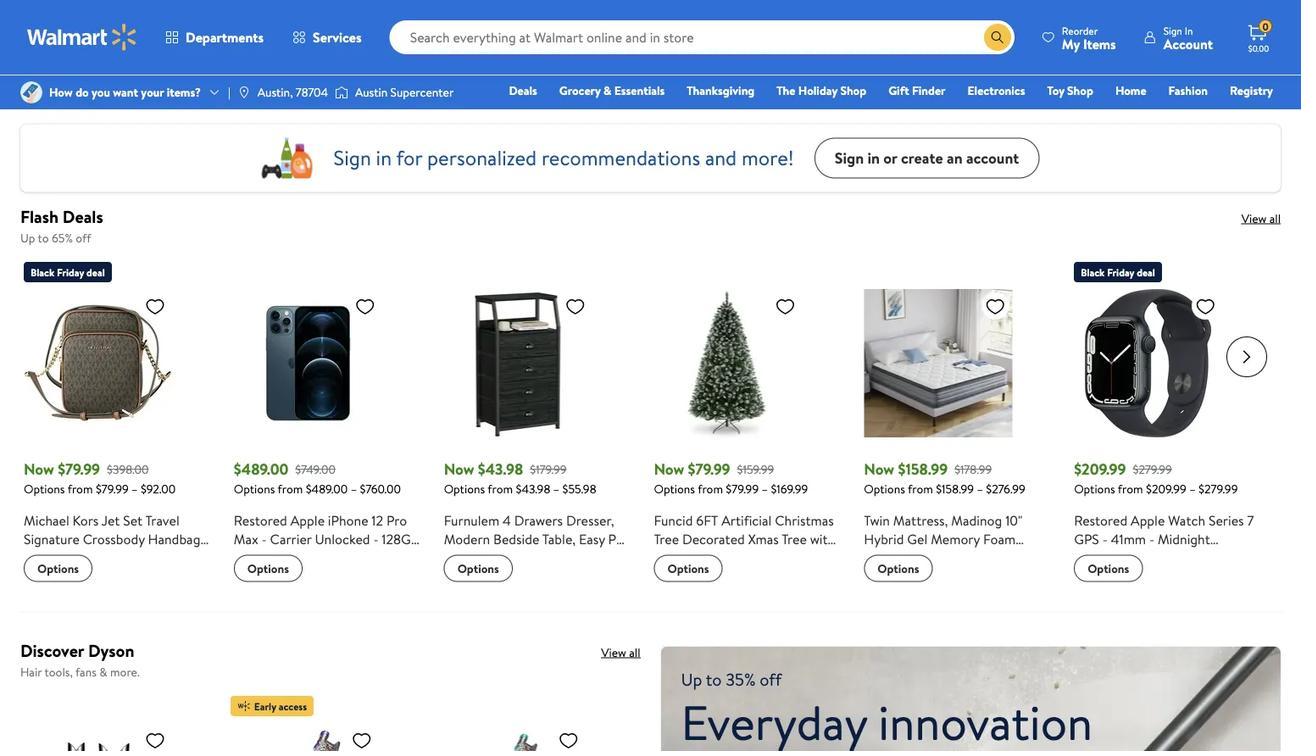 Task type: vqa. For each thing, say whether or not it's contained in the screenshot.
7
yes



Task type: locate. For each thing, give the bounding box(es) containing it.
1 vertical spatial walmart+
[[1223, 106, 1274, 123]]

0 horizontal spatial deal
[[86, 265, 105, 279]]

options up the furnulem
[[444, 481, 485, 497]]

friday for $209.99
[[1108, 265, 1135, 279]]

– down $398.00
[[131, 481, 138, 497]]

2 apple from the left
[[1131, 511, 1165, 529]]

12
[[372, 511, 383, 529]]

0 vertical spatial all
[[1270, 210, 1281, 226]]

1 horizontal spatial (refurbished)
[[1074, 585, 1155, 604]]

options link down max
[[234, 555, 303, 582]]

1 horizontal spatial walmart+
[[1223, 106, 1274, 123]]

apple left the iphone
[[291, 511, 325, 529]]

from inside now $79.99 $159.99 options from $79.99 – $169.99
[[698, 481, 723, 497]]

view all link for flash deals
[[1242, 210, 1281, 226]]

handbag,
[[148, 529, 204, 548]]

3 options link from the left
[[444, 555, 513, 582]]

partially
[[772, 548, 819, 567]]

1 horizontal spatial sign
[[835, 147, 864, 169]]

restored up 'aluminum'
[[1074, 511, 1128, 529]]

$209.99 up gps
[[1074, 459, 1126, 480]]

join
[[361, 49, 382, 66]]

dyson corrale straightener | nickel/fuchsia | refurbished image
[[24, 723, 172, 751]]

4 – from the left
[[762, 481, 768, 497]]

3 from from the left
[[488, 481, 513, 497]]

tree up flocked on the bottom right
[[654, 529, 679, 548]]

0 horizontal spatial holiday
[[696, 604, 740, 623]]

options up max
[[234, 481, 275, 497]]

dyson v8 absolute cordless vacuum | silver/nickel | new image
[[437, 723, 586, 751]]

austin, 78704
[[258, 84, 328, 100]]

1 horizontal spatial &
[[604, 82, 612, 99]]

black inside furnulem 4 drawers dresser, modern bedside table, easy pull organizer unit fabric for bedroom, black oak
[[505, 567, 536, 585]]

1 now from the left
[[24, 459, 54, 480]]

options up gps
[[1074, 481, 1116, 497]]

fans
[[75, 664, 97, 680]]

0 horizontal spatial restored
[[234, 511, 287, 529]]

$158.99
[[898, 459, 948, 480], [936, 481, 974, 497]]

– for funcid 6ft artificial christmas tree decorated xmas tree with pine cones, hinged partially flocked christmas tree with foldable metal base for home office holiday decor
[[762, 481, 768, 497]]

now inside now $43.98 $179.99 options from $43.98 – $55.98
[[444, 459, 474, 480]]

1 vertical spatial holiday
[[696, 604, 740, 623]]

– inside now $158.99 $178.99 options from $158.99 – $276.99
[[977, 481, 984, 497]]

 image for how do you want your items?
[[20, 81, 42, 103]]

0 vertical spatial (refurbished)
[[305, 548, 386, 567]]

1 vertical spatial (refurbished)
[[1074, 585, 1155, 604]]

- right 41mm
[[1150, 529, 1155, 548]]

1 horizontal spatial all
[[1270, 210, 1281, 226]]

$43.98 left $179.99
[[478, 459, 523, 480]]

1 vertical spatial for
[[572, 548, 590, 567]]

 image right |
[[237, 86, 251, 99]]

1 apple from the left
[[291, 511, 325, 529]]

home down partially
[[795, 585, 831, 604]]

1 vertical spatial $43.98
[[516, 481, 551, 497]]

now up michael
[[24, 459, 54, 480]]

from for furnulem 4 drawers dresser, modern bedside table, easy pull organizer unit fabric for bedroom, black oak
[[488, 481, 513, 497]]

unit
[[505, 548, 530, 567]]

flash
[[20, 204, 59, 228]]

0 horizontal spatial &
[[99, 664, 107, 680]]

hybrid
[[864, 529, 904, 548]]

2 horizontal spatial for
[[774, 585, 792, 604]]

austin supercenter
[[355, 84, 454, 100]]

with right base
[[794, 567, 819, 585]]

options down 41mm
[[1088, 560, 1130, 577]]

0 vertical spatial view all
[[1242, 210, 1281, 226]]

 image
[[20, 81, 42, 103], [237, 86, 251, 99]]

0 vertical spatial christmas
[[775, 511, 834, 529]]

1 horizontal spatial deals
[[509, 82, 537, 99]]

2 options link from the left
[[234, 555, 303, 582]]

– inside now $79.99 $159.99 options from $79.99 – $169.99
[[762, 481, 768, 497]]

0 horizontal spatial home
[[795, 585, 831, 604]]

tools,
[[44, 664, 73, 680]]

restored inside restored apple iphone 12 pro max - carrier unlocked - 128gb pacific blue (refurbished) options
[[234, 511, 287, 529]]

sign for sign in for personalized recommendations and more!
[[334, 144, 371, 172]]

from inside now $43.98 $179.99 options from $43.98 – $55.98
[[488, 481, 513, 497]]

$158.99 left $178.99
[[898, 459, 948, 480]]

deals link
[[501, 81, 545, 100]]

from for twin mattress, madinog 10" hybrid gel memory foam individually pocket innerspring mattress twin
[[908, 481, 933, 497]]

discover dyson hair tools, fans & more.
[[20, 639, 140, 680]]

0 horizontal spatial twin
[[864, 511, 890, 529]]

apply.
[[394, 18, 424, 35]]

travel
[[145, 511, 180, 529]]

easy
[[579, 529, 605, 548]]

$209.99 up 'watch'
[[1146, 481, 1187, 497]]

sign in to add to favorites list, furnulem 4 drawers dresser, modern bedside table, easy pull organizer unit fabric for bedroom, black oak image
[[565, 296, 586, 317]]

from inside now $158.99 $178.99 options from $158.99 – $276.99
[[908, 481, 933, 497]]

 image left how
[[20, 81, 42, 103]]

options up funcid
[[654, 481, 695, 497]]

now inside now $158.99 $178.99 options from $158.99 – $276.99
[[864, 459, 895, 480]]

view
[[1242, 210, 1267, 226], [601, 644, 626, 661]]

0 vertical spatial walmart+
[[385, 49, 435, 66]]

debit
[[1172, 106, 1201, 123]]

& right grocery
[[604, 82, 612, 99]]

1 vertical spatial christmas
[[703, 567, 762, 585]]

blue
[[276, 548, 302, 567]]

$489.00
[[234, 459, 289, 480], [306, 481, 348, 497]]

1 horizontal spatial view all link
[[1242, 210, 1281, 226]]

view for discover dyson
[[601, 644, 626, 661]]

0 horizontal spatial sign
[[334, 144, 371, 172]]

midnight
[[1158, 529, 1211, 548], [1146, 548, 1198, 567]]

0 horizontal spatial apple
[[291, 511, 325, 529]]

78704
[[296, 84, 328, 100]]

options inside restored apple iphone 12 pro max - carrier unlocked - 128gb pacific blue (refurbished) options
[[247, 560, 289, 577]]

apple inside restored apple iphone 12 pro max - carrier unlocked - 128gb pacific blue (refurbished) options
[[291, 511, 325, 529]]

you
[[92, 84, 110, 100]]

sign left 'in'
[[1164, 23, 1183, 38]]

dresser,
[[566, 511, 614, 529]]

now up funcid
[[654, 459, 685, 480]]

options inside now $43.98 $179.99 options from $43.98 – $55.98
[[444, 481, 485, 497]]

in
[[1185, 23, 1193, 38]]

options up mattress,
[[864, 481, 905, 497]]

2 deal from the left
[[1137, 265, 1156, 279]]

1 horizontal spatial friday
[[1108, 265, 1135, 279]]

0 vertical spatial view
[[1242, 210, 1267, 226]]

registry link
[[1223, 81, 1281, 100]]

sign in account
[[1164, 23, 1213, 53]]

next slide for flash deals list image
[[1227, 336, 1268, 377]]

0 horizontal spatial view
[[601, 644, 626, 661]]

up
[[20, 229, 35, 246]]

in down "austin"
[[376, 144, 392, 172]]

1 horizontal spatial for
[[572, 548, 590, 567]]

view all for discover dyson
[[601, 644, 641, 661]]

sign inside sign in account
[[1164, 23, 1183, 38]]

restored inside restored apple watch series 7 gps - 41mm - midnight aluminum - midnight sport band mkmx3ll/a (refurbished)
[[1074, 511, 1128, 529]]

6 – from the left
[[1190, 481, 1196, 497]]

0 horizontal spatial shop
[[41, 28, 66, 45]]

1 vertical spatial $209.99
[[1146, 481, 1187, 497]]

$55.98
[[563, 481, 597, 497]]

0 horizontal spatial (refurbished)
[[305, 548, 386, 567]]

1 horizontal spatial view all
[[1242, 210, 1281, 226]]

sign left or
[[835, 147, 864, 169]]

1 deal from the left
[[86, 265, 105, 279]]

1 vertical spatial $279.99
[[1199, 481, 1238, 497]]

decor
[[743, 604, 780, 623]]

2 now from the left
[[444, 459, 474, 480]]

0 horizontal spatial christmas
[[703, 567, 762, 585]]

now up the furnulem
[[444, 459, 474, 480]]

the holiday shop
[[777, 82, 867, 99]]

in for for
[[376, 144, 392, 172]]

options link for michael kors jet set travel signature crossbody handbag, female
[[24, 555, 93, 582]]

twin down gel
[[919, 567, 945, 585]]

for down austin supercenter at the top left
[[396, 144, 422, 172]]

deals left grocery
[[509, 82, 537, 99]]

$0.00
[[1249, 42, 1269, 54]]

0 vertical spatial $489.00
[[234, 459, 289, 480]]

gps
[[1074, 529, 1100, 548]]

$209.99
[[1074, 459, 1126, 480], [1146, 481, 1187, 497]]

sign for sign in or create an account
[[835, 147, 864, 169]]

1 – from the left
[[131, 481, 138, 497]]

view all
[[1242, 210, 1281, 226], [601, 644, 641, 661]]

restored
[[234, 511, 287, 529], [1074, 511, 1128, 529]]

– down $179.99
[[553, 481, 560, 497]]

1 horizontal spatial restored
[[1074, 511, 1128, 529]]

apple inside restored apple watch series 7 gps - 41mm - midnight aluminum - midnight sport band mkmx3ll/a (refurbished)
[[1131, 511, 1165, 529]]

6 from from the left
[[1118, 481, 1144, 497]]

1 from from the left
[[68, 481, 93, 497]]

view all for flash deals
[[1242, 210, 1281, 226]]

walmart+ down registry
[[1223, 106, 1274, 123]]

2 friday from the left
[[1108, 265, 1135, 279]]

sign in or create an account
[[835, 147, 1019, 169]]

1 horizontal spatial black friday deal
[[1081, 265, 1156, 279]]

0 vertical spatial view all link
[[1242, 210, 1281, 226]]

from down $749.00
[[278, 481, 303, 497]]

options link down hybrid
[[864, 555, 933, 582]]

(refurbished) inside restored apple iphone 12 pro max - carrier unlocked - 128gb pacific blue (refurbished) options
[[305, 548, 386, 567]]

the holiday shop link
[[769, 81, 874, 100]]

0 horizontal spatial black friday deal
[[31, 265, 105, 279]]

65%
[[52, 229, 73, 246]]

$43.98 down $179.99
[[516, 481, 551, 497]]

shop
[[41, 28, 66, 45], [841, 82, 867, 99], [1068, 82, 1094, 99]]

1 horizontal spatial $489.00
[[306, 481, 348, 497]]

funcid 6ft artificial christmas tree decorated xmas tree with pine cones, hinged partially flocked christmas tree with foldable metal base for home office holiday decor
[[654, 511, 835, 623]]

1 vertical spatial &
[[99, 664, 107, 680]]

restored for gps
[[1074, 511, 1128, 529]]

tree down xmas
[[765, 567, 790, 585]]

$158.99 down $178.99
[[936, 481, 974, 497]]

for right 'fabric' on the bottom left of page
[[572, 548, 590, 567]]

pocket
[[933, 548, 973, 567]]

2 – from the left
[[351, 481, 357, 497]]

black friday deal for michael
[[31, 265, 105, 279]]

$489.00 down $749.00
[[306, 481, 348, 497]]

friday inside product group
[[1108, 265, 1135, 279]]

in for or
[[868, 147, 880, 169]]

options down signature
[[37, 560, 79, 577]]

sign in to add to favorites list, restored apple iphone 12 pro max - carrier unlocked - 128gb pacific blue (refurbished) image
[[355, 296, 375, 317]]

base
[[744, 585, 771, 604]]

& right 'fans'
[[99, 664, 107, 680]]

1 horizontal spatial deal
[[1137, 265, 1156, 279]]

- right gps
[[1103, 529, 1108, 548]]

twin up individually
[[864, 511, 890, 529]]

from up mattress,
[[908, 481, 933, 497]]

$178.99
[[955, 461, 992, 477]]

1 vertical spatial home
[[795, 585, 831, 604]]

grocery & essentials
[[559, 82, 665, 99]]

now $43.98 $179.99 options from $43.98 – $55.98
[[444, 459, 597, 497]]

black
[[31, 265, 54, 279], [1081, 265, 1105, 279], [505, 567, 536, 585]]

dyson v8 origin  cordless vacuum | purple | new image
[[230, 723, 379, 751]]

home up one
[[1116, 82, 1147, 99]]

1 horizontal spatial black
[[505, 567, 536, 585]]

1 horizontal spatial  image
[[237, 86, 251, 99]]

– down $178.99
[[977, 481, 984, 497]]

– down $159.99
[[762, 481, 768, 497]]

|
[[228, 84, 230, 100]]

bedside
[[493, 529, 540, 548]]

5 options link from the left
[[864, 555, 933, 582]]

sign in to add to favorites list, dyson v8 absolute cordless vacuum | silver/nickel | new image
[[558, 730, 579, 751]]

options down max
[[247, 560, 289, 577]]

0 vertical spatial &
[[604, 82, 612, 99]]

holiday right the
[[799, 82, 838, 99]]

2 vertical spatial for
[[774, 585, 792, 604]]

pine
[[654, 548, 680, 567]]

join walmart+ link
[[361, 49, 435, 66]]

0 horizontal spatial $279.99
[[1133, 461, 1172, 477]]

& inside the discover dyson hair tools, fans & more.
[[99, 664, 107, 680]]

5 – from the left
[[977, 481, 984, 497]]

sign in to add to favorites list, funcid 6ft artificial christmas tree decorated xmas tree with pine cones, hinged partially flocked christmas tree with foldable metal base for home office holiday decor image
[[775, 296, 796, 317]]

product group
[[24, 255, 210, 591], [234, 255, 420, 591], [444, 255, 630, 591], [654, 255, 841, 623], [864, 255, 1051, 591], [1074, 255, 1261, 604], [230, 689, 413, 751]]

options up michael
[[24, 481, 65, 497]]

shop left stockings
[[41, 28, 66, 45]]

2 horizontal spatial sign
[[1164, 23, 1183, 38]]

sign in to add to favorites list, michael kors jet set travel signature crossbody handbag, female image
[[145, 296, 165, 317]]

apple left 'watch'
[[1131, 511, 1165, 529]]

options link down signature
[[24, 555, 93, 582]]

for inside furnulem 4 drawers dresser, modern bedside table, easy pull organizer unit fabric for bedroom, black oak
[[572, 548, 590, 567]]

restored apple iphone 12 pro max - carrier unlocked - 128gb pacific blue (refurbished) options
[[234, 511, 420, 577]]

from up kors
[[68, 481, 93, 497]]

home inside funcid 6ft artificial christmas tree decorated xmas tree with pine cones, hinged partially flocked christmas tree with foldable metal base for home office holiday decor
[[795, 585, 831, 604]]

3 now from the left
[[654, 459, 685, 480]]

1 vertical spatial $158.99
[[936, 481, 974, 497]]

1 horizontal spatial twin
[[919, 567, 945, 585]]

how
[[49, 84, 73, 100]]

0 horizontal spatial friday
[[57, 265, 84, 279]]

mattress
[[864, 567, 916, 585]]

deals
[[509, 82, 537, 99], [63, 204, 103, 228]]

1 vertical spatial view all
[[601, 644, 641, 661]]

funcid 6ft artificial christmas tree decorated xmas tree with pine cones, hinged partially flocked christmas tree with foldable metal base for home office holiday decor image
[[654, 289, 803, 437]]

options link down 41mm
[[1074, 555, 1143, 582]]

1 horizontal spatial home
[[1116, 82, 1147, 99]]

1 vertical spatial view all link
[[601, 644, 641, 661]]

in left or
[[868, 147, 880, 169]]

from inside $209.99 $279.99 options from $209.99 – $279.99
[[1118, 481, 1144, 497]]

 image
[[335, 84, 348, 101]]

walmart+ down apply.
[[385, 49, 435, 66]]

1 options link from the left
[[24, 555, 93, 582]]

2 restored from the left
[[1074, 511, 1128, 529]]

shop left gift
[[841, 82, 867, 99]]

sign in to add to favorites list, dyson v8 origin  cordless vacuum | purple | new image
[[352, 730, 372, 751]]

furnulem 4 drawers dresser, modern bedside table, easy pull organizer unit fabric for bedroom, black oak image
[[444, 289, 592, 437]]

1 vertical spatial with
[[794, 567, 819, 585]]

product group containing $489.00
[[234, 255, 420, 591]]

from up 6ft
[[698, 481, 723, 497]]

0 horizontal spatial deals
[[63, 204, 103, 228]]

sign right 1x products_desktop image
[[334, 144, 371, 172]]

from up the 4
[[488, 481, 513, 497]]

1 black friday deal from the left
[[31, 265, 105, 279]]

- left 128gb
[[373, 529, 379, 548]]

– left the '$760.00'
[[351, 481, 357, 497]]

in
[[376, 144, 392, 172], [868, 147, 880, 169]]

restored up the pacific
[[234, 511, 287, 529]]

0 horizontal spatial all
[[629, 644, 641, 661]]

4 options link from the left
[[654, 555, 723, 582]]

product group containing now $43.98
[[444, 255, 630, 591]]

deals inside flash deals up to 65% off
[[63, 204, 103, 228]]

(refurbished)
[[305, 548, 386, 567], [1074, 585, 1155, 604]]

crossbody
[[83, 529, 145, 548]]

my
[[1062, 34, 1080, 53]]

now for funcid 6ft artificial christmas tree decorated xmas tree with pine cones, hinged partially flocked christmas tree with foldable metal base for home office holiday decor
[[654, 459, 685, 480]]

stockings
[[69, 28, 117, 45]]

0 horizontal spatial in
[[376, 144, 392, 172]]

shop right toy
[[1068, 82, 1094, 99]]

recommendations
[[542, 144, 700, 172]]

2 from from the left
[[278, 481, 303, 497]]

now inside now $79.99 $159.99 options from $79.99 – $169.99
[[654, 459, 685, 480]]

0 vertical spatial $209.99
[[1074, 459, 1126, 480]]

–
[[131, 481, 138, 497], [351, 481, 357, 497], [553, 481, 560, 497], [762, 481, 768, 497], [977, 481, 984, 497], [1190, 481, 1196, 497]]

$279.99 up series
[[1199, 481, 1238, 497]]

0 horizontal spatial black
[[31, 265, 54, 279]]

1 friday from the left
[[57, 265, 84, 279]]

deals up off
[[63, 204, 103, 228]]

from inside the now $79.99 $398.00 options from $79.99 – $92.00
[[68, 481, 93, 497]]

$279.99 up 'watch'
[[1133, 461, 1172, 477]]

from up 41mm
[[1118, 481, 1144, 497]]

1 horizontal spatial $279.99
[[1199, 481, 1238, 497]]

for right base
[[774, 585, 792, 604]]

0 horizontal spatial view all
[[601, 644, 641, 661]]

pro
[[387, 511, 407, 529]]

now inside the now $79.99 $398.00 options from $79.99 – $92.00
[[24, 459, 54, 480]]

0 vertical spatial twin
[[864, 511, 890, 529]]

– inside now $43.98 $179.99 options from $43.98 – $55.98
[[553, 481, 560, 497]]

$489.00 left $749.00
[[234, 459, 289, 480]]

1 restored from the left
[[234, 511, 287, 529]]

0 horizontal spatial  image
[[20, 81, 42, 103]]

1 vertical spatial deals
[[63, 204, 103, 228]]

0 horizontal spatial walmart+
[[385, 49, 435, 66]]

watch
[[1169, 511, 1206, 529]]

0 vertical spatial for
[[396, 144, 422, 172]]

deal for michael
[[86, 265, 105, 279]]

mattress,
[[893, 511, 948, 529]]

4 now from the left
[[864, 459, 895, 480]]

0 vertical spatial $158.99
[[898, 459, 948, 480]]

– for michael kors jet set travel signature crossbody handbag, female
[[131, 481, 138, 497]]

holiday left decor
[[696, 604, 740, 623]]

now up mattress,
[[864, 459, 895, 480]]

the
[[777, 82, 796, 99]]

1 horizontal spatial in
[[868, 147, 880, 169]]

black for $209.99
[[1081, 265, 1105, 279]]

128gb
[[382, 529, 420, 548]]

xmas
[[748, 529, 779, 548]]

metal
[[707, 585, 741, 604]]

michael kors jet set travel signature crossbody handbag, female image
[[24, 289, 172, 437]]

2 horizontal spatial black
[[1081, 265, 1105, 279]]

– up 'watch'
[[1190, 481, 1196, 497]]

0 horizontal spatial view all link
[[601, 644, 641, 661]]

options link down modern
[[444, 555, 513, 582]]

1 horizontal spatial apple
[[1131, 511, 1165, 529]]

gift finder
[[889, 82, 946, 99]]

3 – from the left
[[553, 481, 560, 497]]

4 from from the left
[[698, 481, 723, 497]]

options link up foldable
[[654, 555, 723, 582]]

5 from from the left
[[908, 481, 933, 497]]

(refurbished) down the iphone
[[305, 548, 386, 567]]

product group containing now $158.99
[[864, 255, 1051, 591]]

1 horizontal spatial view
[[1242, 210, 1267, 226]]

2 black friday deal from the left
[[1081, 265, 1156, 279]]

do
[[76, 84, 89, 100]]

deal for $209.99
[[1137, 265, 1156, 279]]

decorated
[[682, 529, 745, 548]]

– inside the now $79.99 $398.00 options from $79.99 – $92.00
[[131, 481, 138, 497]]

with right xmas
[[810, 529, 835, 548]]

1 vertical spatial all
[[629, 644, 641, 661]]

1 vertical spatial view
[[601, 644, 626, 661]]

0 vertical spatial holiday
[[799, 82, 838, 99]]

(refurbished) down 'aluminum'
[[1074, 585, 1155, 604]]



Task type: describe. For each thing, give the bounding box(es) containing it.
options inside $209.99 $279.99 options from $209.99 – $279.99
[[1074, 481, 1116, 497]]

$179.99
[[530, 461, 567, 477]]

thanksgiving
[[687, 82, 755, 99]]

1 horizontal spatial holiday
[[799, 82, 838, 99]]

office
[[654, 604, 692, 623]]

- right 'aluminum'
[[1137, 548, 1142, 567]]

individually
[[864, 548, 929, 567]]

account
[[967, 147, 1019, 169]]

1 horizontal spatial shop
[[841, 82, 867, 99]]

options inside the now $79.99 $398.00 options from $79.99 – $92.00
[[24, 481, 65, 497]]

terms apply.
[[361, 18, 424, 35]]

access
[[279, 699, 307, 714]]

options up foldable
[[668, 560, 709, 577]]

set
[[123, 511, 143, 529]]

– inside $209.99 $279.99 options from $209.99 – $279.99
[[1190, 481, 1196, 497]]

your
[[141, 84, 164, 100]]

sign in to add to favorites list, restored apple watch series 7 gps - 41mm - midnight aluminum - midnight sport band mkmx3ll/a (refurbished) image
[[1196, 296, 1216, 317]]

aluminum
[[1074, 548, 1134, 567]]

sign for sign in account
[[1164, 23, 1183, 38]]

– for twin mattress, madinog 10" hybrid gel memory foam individually pocket innerspring mattress twin
[[977, 481, 984, 497]]

tree right xmas
[[782, 529, 807, 548]]

$79.99 left $398.00
[[58, 459, 100, 480]]

more.
[[110, 664, 140, 680]]

jet
[[102, 511, 120, 529]]

reorder
[[1062, 23, 1098, 38]]

for inside funcid 6ft artificial christmas tree decorated xmas tree with pine cones, hinged partially flocked christmas tree with foldable metal base for home office holiday decor
[[774, 585, 792, 604]]

– inside $489.00 $749.00 options from $489.00 – $760.00
[[351, 481, 357, 497]]

restored for max
[[234, 511, 287, 529]]

twin mattress, madinog 10" hybrid gel memory foam individually pocket innerspring mattress twin image
[[864, 289, 1013, 437]]

view for flash deals
[[1242, 210, 1267, 226]]

supercenter
[[391, 84, 454, 100]]

options down modern
[[458, 560, 499, 577]]

fabric
[[533, 548, 569, 567]]

max
[[234, 529, 258, 548]]

innerspring
[[976, 548, 1043, 567]]

walmart image
[[27, 24, 137, 51]]

now $79.99 $159.99 options from $79.99 – $169.99
[[654, 459, 808, 497]]

items?
[[167, 84, 201, 100]]

options inside now $79.99 $159.99 options from $79.99 – $169.99
[[654, 481, 695, 497]]

account
[[1164, 34, 1213, 53]]

one debit link
[[1136, 105, 1209, 123]]

all for dyson
[[629, 644, 641, 661]]

electronics link
[[960, 81, 1033, 100]]

1 horizontal spatial $209.99
[[1146, 481, 1187, 497]]

0 vertical spatial with
[[810, 529, 835, 548]]

1x products_desktop image
[[262, 138, 313, 178]]

apple for 41mm
[[1131, 511, 1165, 529]]

options inside $489.00 $749.00 options from $489.00 – $760.00
[[234, 481, 275, 497]]

shop stockings
[[41, 28, 117, 45]]

1 horizontal spatial christmas
[[775, 511, 834, 529]]

madinog
[[952, 511, 1002, 529]]

michael
[[24, 511, 69, 529]]

fashion
[[1169, 82, 1208, 99]]

departments
[[186, 28, 264, 47]]

Walmart Site-Wide search field
[[390, 20, 1015, 54]]

(refurbished) inside restored apple watch series 7 gps - 41mm - midnight aluminum - midnight sport band mkmx3ll/a (refurbished)
[[1074, 585, 1155, 604]]

more!
[[742, 144, 794, 172]]

furnulem
[[444, 511, 500, 529]]

$276.99
[[986, 481, 1026, 497]]

grocery
[[559, 82, 601, 99]]

sign in to add to favorites list, dyson corrale straightener | nickel/fuchsia | refurbished image
[[145, 730, 165, 751]]

0 vertical spatial $279.99
[[1133, 461, 1172, 477]]

grocery & essentials link
[[552, 81, 673, 100]]

Search search field
[[390, 20, 1015, 54]]

options link for funcid 6ft artificial christmas tree decorated xmas tree with pine cones, hinged partially flocked christmas tree with foldable metal base for home office holiday decor
[[654, 555, 723, 582]]

band
[[1074, 567, 1104, 585]]

10"
[[1006, 511, 1023, 529]]

shop stockings link
[[41, 28, 117, 45]]

search icon image
[[991, 31, 1005, 44]]

7
[[1248, 511, 1254, 529]]

view all link for discover dyson
[[601, 644, 641, 661]]

flash deals up to 65% off
[[20, 204, 103, 246]]

early access
[[254, 699, 307, 714]]

departments button
[[151, 17, 278, 58]]

 image for austin, 78704
[[237, 86, 251, 99]]

friday for michael
[[57, 265, 84, 279]]

toy shop
[[1048, 82, 1094, 99]]

join walmart+
[[361, 49, 435, 66]]

4
[[503, 511, 511, 529]]

sign in for personalized recommendations and more!
[[334, 144, 794, 172]]

options link for twin mattress, madinog 10" hybrid gel memory foam individually pocket innerspring mattress twin
[[864, 555, 933, 582]]

an
[[947, 147, 963, 169]]

female
[[24, 548, 66, 567]]

from for michael kors jet set travel signature crossbody handbag, female
[[68, 481, 93, 497]]

discover
[[20, 639, 84, 662]]

0 vertical spatial $43.98
[[478, 459, 523, 480]]

41mm
[[1111, 529, 1146, 548]]

midnight up the mkmx3ll/a
[[1158, 529, 1211, 548]]

from for funcid 6ft artificial christmas tree decorated xmas tree with pine cones, hinged partially flocked christmas tree with foldable metal base for home office holiday decor
[[698, 481, 723, 497]]

foam
[[984, 529, 1016, 548]]

options down hybrid
[[878, 560, 920, 577]]

gel
[[908, 529, 928, 548]]

hair
[[20, 664, 42, 680]]

now for michael kors jet set travel signature crossbody handbag, female
[[24, 459, 54, 480]]

modern
[[444, 529, 490, 548]]

options inside michael kors jet set travel signature crossbody handbag, female options
[[37, 560, 79, 577]]

now $79.99 $398.00 options from $79.99 – $92.00
[[24, 459, 176, 497]]

- right max
[[262, 529, 267, 548]]

restored apple iphone 12 pro max - carrier unlocked - 128gb pacific blue (refurbished) image
[[234, 289, 382, 437]]

now $158.99 $178.99 options from $158.99 – $276.99
[[864, 459, 1026, 497]]

personalized
[[427, 144, 537, 172]]

2 horizontal spatial shop
[[1068, 82, 1094, 99]]

fashion link
[[1161, 81, 1216, 100]]

sign in to add to favorites list, twin mattress, madinog 10" hybrid gel memory foam individually pocket innerspring mattress twin image
[[986, 296, 1006, 317]]

$489.00 $749.00 options from $489.00 – $760.00
[[234, 459, 401, 497]]

options link for furnulem 4 drawers dresser, modern bedside table, easy pull organizer unit fabric for bedroom, black oak
[[444, 555, 513, 582]]

0 horizontal spatial $489.00
[[234, 459, 289, 480]]

michael kors jet set travel signature crossbody handbag, female options
[[24, 511, 204, 577]]

product group containing early access
[[230, 689, 413, 751]]

want
[[113, 84, 138, 100]]

$79.99 down $398.00
[[96, 481, 129, 497]]

0 vertical spatial deals
[[509, 82, 537, 99]]

product group containing $209.99
[[1074, 255, 1261, 604]]

black friday deal for $209.99
[[1081, 265, 1156, 279]]

memory
[[931, 529, 980, 548]]

now for twin mattress, madinog 10" hybrid gel memory foam individually pocket innerspring mattress twin
[[864, 459, 895, 480]]

black for michael
[[31, 265, 54, 279]]

oak
[[539, 567, 563, 585]]

essentials
[[615, 82, 665, 99]]

options inside now $158.99 $178.99 options from $158.99 – $276.99
[[864, 481, 905, 497]]

all for deals
[[1270, 210, 1281, 226]]

thanksgiving link
[[679, 81, 762, 100]]

drawers
[[514, 511, 563, 529]]

1 vertical spatial $489.00
[[306, 481, 348, 497]]

bedroom,
[[444, 567, 502, 585]]

$398.00
[[107, 461, 149, 477]]

0
[[1263, 19, 1269, 34]]

dyson
[[88, 639, 134, 662]]

– for furnulem 4 drawers dresser, modern bedside table, easy pull organizer unit fabric for bedroom, black oak
[[553, 481, 560, 497]]

$92.00
[[141, 481, 176, 497]]

one
[[1144, 106, 1169, 123]]

$79.99 down $159.99
[[726, 481, 759, 497]]

$79.99 left $159.99
[[688, 459, 730, 480]]

$760.00
[[360, 481, 401, 497]]

0 horizontal spatial $209.99
[[1074, 459, 1126, 480]]

gift finder link
[[881, 81, 953, 100]]

from inside $489.00 $749.00 options from $489.00 – $760.00
[[278, 481, 303, 497]]

1 vertical spatial twin
[[919, 567, 945, 585]]

options link for restored apple iphone 12 pro max - carrier unlocked - 128gb pacific blue (refurbished)
[[234, 555, 303, 582]]

apple for carrier
[[291, 511, 325, 529]]

midnight down 'watch'
[[1146, 548, 1198, 567]]

0 vertical spatial home
[[1116, 82, 1147, 99]]

pull
[[608, 529, 630, 548]]

now for furnulem 4 drawers dresser, modern bedside table, easy pull organizer unit fabric for bedroom, black oak
[[444, 459, 474, 480]]

holiday inside funcid 6ft artificial christmas tree decorated xmas tree with pine cones, hinged partially flocked christmas tree with foldable metal base for home office holiday decor
[[696, 604, 740, 623]]

or
[[884, 147, 898, 169]]

finder
[[912, 82, 946, 99]]

reorder my items
[[1062, 23, 1116, 53]]

0 horizontal spatial for
[[396, 144, 422, 172]]

$749.00
[[295, 461, 336, 477]]

flocked
[[654, 567, 700, 585]]

items
[[1083, 34, 1116, 53]]

restored apple watch series 7 gps - 41mm - midnight aluminum - midnight sport band mkmx3ll/a (refurbished) image
[[1074, 289, 1223, 437]]

6 options link from the left
[[1074, 555, 1143, 582]]

twin mattress, madinog 10" hybrid gel memory foam individually pocket innerspring mattress twin
[[864, 511, 1043, 585]]



